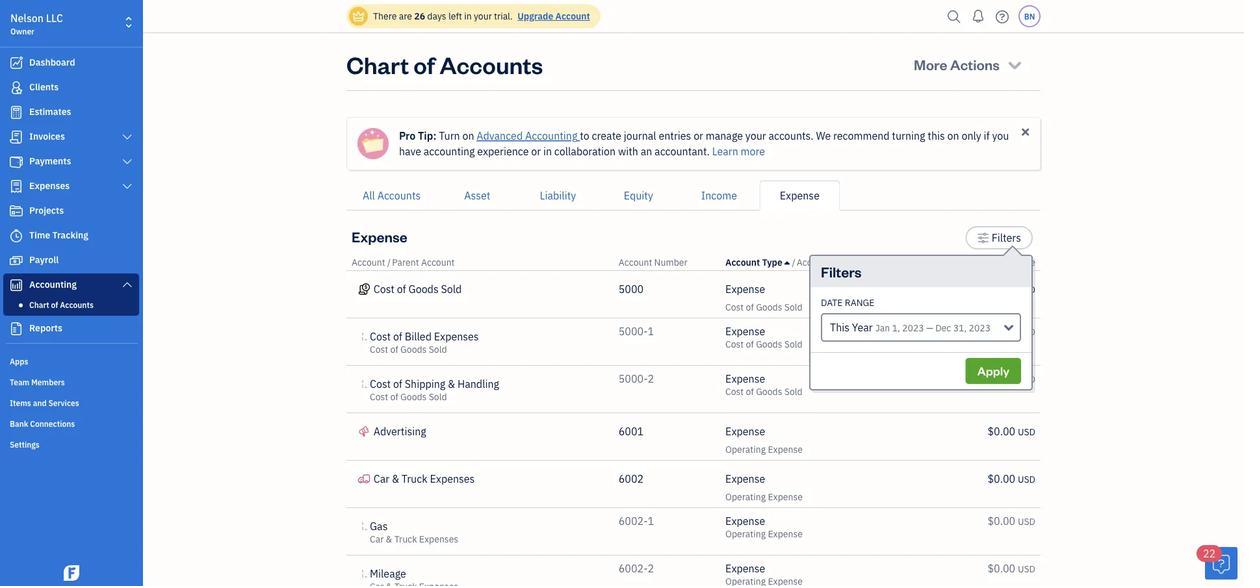 Task type: vqa. For each thing, say whether or not it's contained in the screenshot.
topmost the maintenance
no



Task type: describe. For each thing, give the bounding box(es) containing it.
accounts inside button
[[378, 189, 421, 203]]

estimates link
[[3, 101, 139, 124]]

clients
[[29, 81, 59, 93]]

expense inside button
[[780, 189, 820, 203]]

projects
[[29, 205, 64, 217]]

settings image
[[978, 230, 990, 246]]

0 vertical spatial car
[[374, 472, 390, 486]]

chevron large down image for expenses
[[121, 181, 133, 192]]

6001
[[619, 425, 644, 439]]

cost of billed expenses cost of goods sold
[[370, 330, 479, 356]]

operating for 6002
[[726, 491, 766, 503]]

number
[[655, 257, 688, 269]]

equity button
[[599, 181, 679, 211]]

project image
[[8, 205, 24, 218]]

more
[[914, 55, 948, 73]]

collaboration
[[555, 145, 616, 158]]

0 horizontal spatial in
[[464, 10, 472, 22]]

items and services link
[[3, 393, 139, 412]]

pro
[[399, 129, 416, 143]]

range
[[845, 297, 875, 309]]

learn more
[[713, 145, 765, 158]]

more actions button
[[903, 49, 1036, 80]]

more actions
[[914, 55, 1000, 73]]

payments link
[[3, 150, 139, 174]]

nelson
[[10, 11, 44, 25]]

parent
[[392, 257, 419, 269]]

$0.00 for 6002
[[988, 472, 1016, 486]]

payroll link
[[3, 249, 139, 272]]

5000- for 1
[[619, 325, 648, 338]]

close image
[[1020, 126, 1032, 138]]

usd for 6002-2
[[1018, 563, 1036, 576]]

dashboard link
[[3, 51, 139, 75]]

6002-2
[[619, 562, 654, 576]]

recommend
[[834, 129, 890, 143]]

expense operating expense for 6002
[[726, 472, 803, 503]]

main element
[[0, 0, 176, 587]]

to create journal entries or manage your accounts. we recommend turning this on only if  you have accounting experience or in collaboration with an accountant.
[[399, 129, 1009, 158]]

apps link
[[3, 351, 139, 371]]

expense cost of goods sold for 1
[[726, 325, 803, 351]]

income
[[702, 189, 737, 203]]

llc
[[46, 11, 63, 25]]

cost of goods sold
[[374, 283, 462, 296]]

this
[[830, 321, 850, 335]]

1 for 5000-
[[648, 325, 654, 338]]

you
[[993, 129, 1009, 143]]

team
[[10, 377, 29, 388]]

bn button
[[1019, 5, 1041, 27]]

6002
[[619, 472, 644, 486]]

notifications image
[[968, 3, 989, 29]]

settings
[[10, 440, 40, 450]]

$0.00 for 6002-1
[[988, 515, 1016, 528]]

invoices
[[29, 130, 65, 142]]

only
[[962, 129, 982, 143]]

6002- for 1
[[619, 515, 648, 528]]

$0.00 for 5000-1
[[988, 325, 1016, 338]]

$0.00 usd for 6002
[[988, 472, 1036, 486]]

settings link
[[3, 434, 139, 454]]

31,
[[954, 322, 967, 334]]

chevron large down image for invoices
[[121, 132, 133, 142]]

0 horizontal spatial or
[[532, 145, 541, 158]]

& inside gas car & truck expenses
[[386, 534, 392, 546]]

crown image
[[352, 9, 365, 23]]

owner
[[10, 26, 34, 36]]

time tracking
[[29, 229, 88, 241]]

0 vertical spatial truck
[[402, 472, 428, 486]]

search image
[[944, 7, 965, 26]]

apply button
[[966, 358, 1022, 384]]

& inside cost of shipping & handling cost of goods sold
[[448, 377, 455, 391]]

projects link
[[3, 200, 139, 223]]

invoices link
[[3, 126, 139, 149]]

$0.00 for 6002-2
[[988, 562, 1016, 576]]

5000-1
[[619, 325, 654, 338]]

goods inside cost of shipping & handling cost of goods sold
[[401, 391, 427, 403]]

handling
[[458, 377, 499, 391]]

2 for 6002-
[[648, 562, 654, 576]]

22
[[1204, 547, 1216, 561]]

date range
[[821, 297, 875, 309]]

expense operating expense for 6001
[[726, 425, 803, 456]]

bank connections
[[10, 419, 75, 429]]

account / parent account
[[352, 257, 455, 269]]

sold inside cost of shipping & handling cost of goods sold
[[429, 391, 447, 403]]

to
[[580, 129, 590, 143]]

liability
[[540, 189, 576, 203]]

caretup image
[[785, 258, 790, 268]]

$0.00 usd for 5000-1
[[988, 325, 1036, 338]]

we
[[816, 129, 831, 143]]

26
[[414, 10, 425, 22]]

go to help image
[[992, 7, 1013, 26]]

accounts inside main element
[[60, 300, 94, 310]]

5000
[[619, 283, 644, 296]]

items and services
[[10, 398, 79, 408]]

bank
[[10, 419, 28, 429]]

billed
[[405, 330, 432, 344]]

bank connections link
[[3, 414, 139, 433]]

balance
[[1003, 257, 1036, 269]]

expenses inside gas car & truck expenses
[[419, 534, 459, 546]]

chevron large down image for payments
[[121, 157, 133, 167]]

$0.00 usd for 6001
[[988, 425, 1036, 439]]

1 2023 from the left
[[903, 322, 925, 334]]

truck inside gas car & truck expenses
[[394, 534, 417, 546]]

all accounts
[[363, 189, 421, 203]]

invoice image
[[8, 131, 24, 144]]

gas
[[370, 520, 388, 534]]

items
[[10, 398, 31, 408]]

learn more link
[[713, 145, 765, 158]]

dashboard image
[[8, 57, 24, 70]]

freshbooks balance
[[953, 257, 1036, 269]]

0 horizontal spatial filters
[[821, 262, 862, 281]]

of inside main element
[[51, 300, 58, 310]]

upgrade account link
[[515, 10, 590, 22]]

upgrade
[[518, 10, 554, 22]]

accounts.
[[769, 129, 814, 143]]

$0.00 for 6001
[[988, 425, 1016, 439]]

your for trial.
[[474, 10, 492, 22]]

$0.00 usd for 5000
[[988, 283, 1036, 296]]

filters button
[[966, 226, 1033, 250]]

Date Range field
[[821, 313, 1022, 342]]

1 vertical spatial &
[[392, 472, 399, 486]]

account right parent at top
[[421, 257, 455, 269]]

advertising
[[374, 425, 426, 439]]

account type button
[[726, 257, 790, 269]]

chart inside main element
[[29, 300, 49, 310]]

chart image
[[8, 279, 24, 292]]

asset
[[465, 189, 491, 203]]

usd for 6001
[[1018, 426, 1036, 438]]

there
[[373, 10, 397, 22]]



Task type: locate. For each thing, give the bounding box(es) containing it.
jan
[[876, 322, 890, 334]]

0 vertical spatial in
[[464, 10, 472, 22]]

0 vertical spatial expense cost of goods sold
[[726, 283, 803, 313]]

truck right gas
[[394, 534, 417, 546]]

2 vertical spatial expense operating expense
[[726, 515, 803, 540]]

0 horizontal spatial chart
[[29, 300, 49, 310]]

goods
[[409, 283, 439, 296], [756, 301, 783, 313], [756, 338, 783, 351], [401, 344, 427, 356], [756, 386, 783, 398], [401, 391, 427, 403]]

4 usd from the top
[[1018, 426, 1036, 438]]

2 vertical spatial accounts
[[60, 300, 94, 310]]

reports
[[29, 322, 62, 334]]

1 vertical spatial 2
[[648, 562, 654, 576]]

chart of accounts down days
[[347, 49, 543, 80]]

filters up date range
[[821, 262, 862, 281]]

$0.00 usd for 6002-2
[[988, 562, 1036, 576]]

your for accounts.
[[746, 129, 766, 143]]

on inside to create journal entries or manage your accounts. we recommend turning this on only if  you have accounting experience or in collaboration with an accountant.
[[948, 129, 960, 143]]

expense cost of goods sold
[[726, 283, 803, 313], [726, 325, 803, 351], [726, 372, 803, 398]]

account right upgrade
[[556, 10, 590, 22]]

0 vertical spatial accounting
[[525, 129, 578, 143]]

1 / from the left
[[387, 257, 391, 269]]

3 usd from the top
[[1018, 374, 1036, 386]]

account right "caretup" 'icon'
[[797, 257, 831, 269]]

apply
[[978, 364, 1010, 379]]

2 expense cost of goods sold from the top
[[726, 325, 803, 351]]

date
[[821, 297, 843, 309]]

payroll
[[29, 254, 59, 266]]

connections
[[30, 419, 75, 429]]

0 horizontal spatial accounts
[[60, 300, 94, 310]]

1 horizontal spatial your
[[746, 129, 766, 143]]

1 horizontal spatial in
[[544, 145, 552, 158]]

1
[[648, 325, 654, 338], [648, 515, 654, 528]]

create
[[592, 129, 622, 143]]

1 vertical spatial expense operating expense
[[726, 472, 803, 503]]

2 2023 from the left
[[969, 322, 991, 334]]

this year jan 1, 2023 — dec 31, 2023
[[830, 321, 991, 335]]

/ right "caretup" 'icon'
[[792, 257, 796, 269]]

7 usd from the top
[[1018, 563, 1036, 576]]

1 vertical spatial or
[[532, 145, 541, 158]]

6 $0.00 usd from the top
[[988, 515, 1036, 528]]

3 $0.00 usd from the top
[[988, 372, 1036, 386]]

filters right settings icon
[[992, 231, 1022, 245]]

—
[[927, 322, 934, 334]]

2 vertical spatial expense cost of goods sold
[[726, 372, 803, 398]]

chevron large down image
[[121, 181, 133, 192], [121, 280, 133, 290]]

0 vertical spatial chevron large down image
[[121, 132, 133, 142]]

1 horizontal spatial chart
[[347, 49, 409, 80]]

1 up 6002-2
[[648, 515, 654, 528]]

operating
[[726, 444, 766, 456], [726, 491, 766, 503], [726, 528, 766, 540]]

if
[[984, 129, 990, 143]]

payments
[[29, 155, 71, 167]]

operating for 6001
[[726, 444, 766, 456]]

1 chevron large down image from the top
[[121, 132, 133, 142]]

1 vertical spatial car
[[370, 534, 384, 546]]

2 $0.00 usd from the top
[[988, 325, 1036, 338]]

chevrondown image
[[1006, 55, 1024, 73]]

1 vertical spatial chart of accounts
[[29, 300, 94, 310]]

have
[[399, 145, 421, 158]]

1 5000- from the top
[[619, 325, 648, 338]]

expense button
[[760, 181, 840, 211]]

account for account sub type
[[797, 257, 831, 269]]

expense cost of goods sold for 2
[[726, 372, 803, 398]]

in inside to create journal entries or manage your accounts. we recommend turning this on only if  you have accounting experience or in collaboration with an accountant.
[[544, 145, 552, 158]]

year
[[852, 321, 873, 335]]

0 vertical spatial 1
[[648, 325, 654, 338]]

1 vertical spatial in
[[544, 145, 552, 158]]

2
[[648, 372, 654, 386], [648, 562, 654, 576]]

liability button
[[518, 181, 599, 211]]

1 vertical spatial chevron large down image
[[121, 157, 133, 167]]

4 $0.00 usd from the top
[[988, 425, 1036, 439]]

1 horizontal spatial accounts
[[378, 189, 421, 203]]

1 vertical spatial 5000-
[[619, 372, 648, 386]]

chevron large down image inside accounting link
[[121, 280, 133, 290]]

0 vertical spatial operating
[[726, 444, 766, 456]]

chart of accounts inside main element
[[29, 300, 94, 310]]

3 operating from the top
[[726, 528, 766, 540]]

2 expense operating expense from the top
[[726, 472, 803, 503]]

1 usd from the top
[[1018, 284, 1036, 296]]

chart
[[347, 49, 409, 80], [29, 300, 49, 310]]

5 usd from the top
[[1018, 474, 1036, 486]]

client image
[[8, 81, 24, 94]]

accounting link
[[3, 274, 139, 297]]

2 vertical spatial &
[[386, 534, 392, 546]]

0 vertical spatial accounts
[[440, 49, 543, 80]]

$0.00 for 5000
[[988, 283, 1016, 296]]

usd for 6002
[[1018, 474, 1036, 486]]

/ left parent at top
[[387, 257, 391, 269]]

1 vertical spatial accounts
[[378, 189, 421, 203]]

0 vertical spatial expense operating expense
[[726, 425, 803, 456]]

0 vertical spatial 5000-
[[619, 325, 648, 338]]

0 vertical spatial &
[[448, 377, 455, 391]]

filters inside "dropdown button"
[[992, 231, 1022, 245]]

0 vertical spatial chart
[[347, 49, 409, 80]]

$0.00 usd
[[988, 283, 1036, 296], [988, 325, 1036, 338], [988, 372, 1036, 386], [988, 425, 1036, 439], [988, 472, 1036, 486], [988, 515, 1036, 528], [988, 562, 1036, 576]]

car up mileage
[[370, 534, 384, 546]]

chart of accounts
[[347, 49, 543, 80], [29, 300, 94, 310]]

7 $0.00 usd from the top
[[988, 562, 1036, 576]]

chart of accounts link
[[6, 297, 137, 313]]

2 type from the left
[[851, 257, 870, 269]]

on
[[463, 129, 474, 143], [948, 129, 960, 143]]

chevron large down image inside invoices link
[[121, 132, 133, 142]]

& down advertising on the bottom
[[392, 472, 399, 486]]

1 expense cost of goods sold from the top
[[726, 283, 803, 313]]

chevron large down image
[[121, 132, 133, 142], [121, 157, 133, 167]]

1 vertical spatial operating
[[726, 491, 766, 503]]

2023 right 31,
[[969, 322, 991, 334]]

3 $0.00 from the top
[[988, 372, 1016, 386]]

5000- down 5000-1
[[619, 372, 648, 386]]

1 horizontal spatial or
[[694, 129, 704, 143]]

2 vertical spatial operating
[[726, 528, 766, 540]]

chart down there
[[347, 49, 409, 80]]

1 horizontal spatial on
[[948, 129, 960, 143]]

$0.00 usd for 5000-2
[[988, 372, 1036, 386]]

1 expense operating expense from the top
[[726, 425, 803, 456]]

1 type from the left
[[763, 257, 783, 269]]

1 horizontal spatial filters
[[992, 231, 1022, 245]]

usd for 5000
[[1018, 284, 1036, 296]]

on right turn
[[463, 129, 474, 143]]

2 chevron large down image from the top
[[121, 157, 133, 167]]

0 vertical spatial chart of accounts
[[347, 49, 543, 80]]

chevron large down image down invoices link
[[121, 157, 133, 167]]

estimate image
[[8, 106, 24, 119]]

usd for 5000-1
[[1018, 326, 1036, 338]]

account up 5000
[[619, 257, 652, 269]]

6002- down 6002-1
[[619, 562, 648, 576]]

0 horizontal spatial type
[[763, 257, 783, 269]]

account left "caretup" 'icon'
[[726, 257, 760, 269]]

filters
[[992, 231, 1022, 245], [821, 262, 862, 281]]

clients link
[[3, 76, 139, 99]]

chart of accounts down accounting link
[[29, 300, 94, 310]]

1 vertical spatial chart
[[29, 300, 49, 310]]

timer image
[[8, 230, 24, 243]]

asset button
[[437, 181, 518, 211]]

6002- down 6002
[[619, 515, 648, 528]]

0 horizontal spatial on
[[463, 129, 474, 143]]

account for account type
[[726, 257, 760, 269]]

1 vertical spatial expense cost of goods sold
[[726, 325, 803, 351]]

1 horizontal spatial accounting
[[525, 129, 578, 143]]

0 vertical spatial filters
[[992, 231, 1022, 245]]

1 chevron large down image from the top
[[121, 181, 133, 192]]

time tracking link
[[3, 224, 139, 248]]

car
[[374, 472, 390, 486], [370, 534, 384, 546]]

journal
[[624, 129, 657, 143]]

1 vertical spatial 1
[[648, 515, 654, 528]]

with
[[618, 145, 639, 158]]

operating for 6002-1
[[726, 528, 766, 540]]

members
[[31, 377, 65, 388]]

an
[[641, 145, 652, 158]]

usd for 6002-1
[[1018, 516, 1036, 528]]

reports link
[[3, 317, 139, 341]]

2 $0.00 from the top
[[988, 325, 1016, 338]]

entries
[[659, 129, 692, 143]]

0 horizontal spatial accounting
[[29, 279, 77, 291]]

2 for 5000-
[[648, 372, 654, 386]]

0 horizontal spatial 2023
[[903, 322, 925, 334]]

1 vertical spatial filters
[[821, 262, 862, 281]]

expense image
[[8, 180, 24, 193]]

chevron large down image for accounting
[[121, 280, 133, 290]]

1 vertical spatial accounting
[[29, 279, 77, 291]]

2 1 from the top
[[648, 515, 654, 528]]

2 down 5000-1
[[648, 372, 654, 386]]

your left the trial.
[[474, 10, 492, 22]]

tip:
[[418, 129, 437, 143]]

car up gas
[[374, 472, 390, 486]]

$0.00 usd for 6002-1
[[988, 515, 1036, 528]]

7 $0.00 from the top
[[988, 562, 1016, 576]]

2023 left —
[[903, 322, 925, 334]]

1 horizontal spatial /
[[792, 257, 796, 269]]

in right left
[[464, 10, 472, 22]]

1 1 from the top
[[648, 325, 654, 338]]

or down advanced accounting link on the top left of page
[[532, 145, 541, 158]]

report image
[[8, 323, 24, 336]]

apps
[[10, 356, 28, 367]]

$0.00 for 5000-2
[[988, 372, 1016, 386]]

your inside to create journal entries or manage your accounts. we recommend turning this on only if  you have accounting experience or in collaboration with an accountant.
[[746, 129, 766, 143]]

2 2 from the top
[[648, 562, 654, 576]]

account for account number
[[619, 257, 652, 269]]

& up mileage
[[386, 534, 392, 546]]

truck down advertising on the bottom
[[402, 472, 428, 486]]

5000-2
[[619, 372, 654, 386]]

account for account / parent account
[[352, 257, 385, 269]]

account number
[[619, 257, 688, 269]]

0 horizontal spatial your
[[474, 10, 492, 22]]

1 vertical spatial your
[[746, 129, 766, 143]]

1 $0.00 from the top
[[988, 283, 1016, 296]]

2 on from the left
[[948, 129, 960, 143]]

accountant.
[[655, 145, 710, 158]]

2 usd from the top
[[1018, 326, 1036, 338]]

bn
[[1025, 11, 1035, 21]]

turn
[[439, 129, 460, 143]]

this
[[928, 129, 945, 143]]

chevron large down image inside expenses "link"
[[121, 181, 133, 192]]

1 horizontal spatial 2023
[[969, 322, 991, 334]]

& right shipping
[[448, 377, 455, 391]]

5 $0.00 from the top
[[988, 472, 1016, 486]]

sub
[[833, 257, 849, 269]]

5 $0.00 usd from the top
[[988, 472, 1036, 486]]

account
[[556, 10, 590, 22], [352, 257, 385, 269], [421, 257, 455, 269], [619, 257, 652, 269], [726, 257, 760, 269], [797, 257, 831, 269]]

your up 'more'
[[746, 129, 766, 143]]

2 / from the left
[[792, 257, 796, 269]]

freshbooks image
[[61, 566, 82, 581]]

account sub type
[[797, 257, 870, 269]]

nelson llc owner
[[10, 11, 63, 36]]

$0.00
[[988, 283, 1016, 296], [988, 325, 1016, 338], [988, 372, 1016, 386], [988, 425, 1016, 439], [988, 472, 1016, 486], [988, 515, 1016, 528], [988, 562, 1016, 576]]

5000- down 5000
[[619, 325, 648, 338]]

chevron large down image down payments link at the left top of the page
[[121, 181, 133, 192]]

2 5000- from the top
[[619, 372, 648, 386]]

0 horizontal spatial chart of accounts
[[29, 300, 94, 310]]

0 vertical spatial 6002-
[[619, 515, 648, 528]]

there are 26 days left in your trial. upgrade account
[[373, 10, 590, 22]]

1 vertical spatial 6002-
[[619, 562, 648, 576]]

accounts down accounting link
[[60, 300, 94, 310]]

1 operating from the top
[[726, 444, 766, 456]]

1 2 from the top
[[648, 372, 654, 386]]

accounts right all
[[378, 189, 421, 203]]

expense operating expense for 6002-1
[[726, 515, 803, 540]]

money image
[[8, 254, 24, 267]]

usd for 5000-2
[[1018, 374, 1036, 386]]

1 6002- from the top
[[619, 515, 648, 528]]

on right 'this'
[[948, 129, 960, 143]]

chart up the reports on the bottom of page
[[29, 300, 49, 310]]

2 6002- from the top
[[619, 562, 648, 576]]

0 vertical spatial your
[[474, 10, 492, 22]]

2 chevron large down image from the top
[[121, 280, 133, 290]]

are
[[399, 10, 412, 22]]

and
[[33, 398, 47, 408]]

in down advanced accounting link on the top left of page
[[544, 145, 552, 158]]

0 vertical spatial or
[[694, 129, 704, 143]]

time
[[29, 229, 50, 241]]

account type
[[726, 257, 783, 269]]

expenses inside "link"
[[29, 180, 70, 192]]

chevron large down image up payments link at the left top of the page
[[121, 132, 133, 142]]

0 vertical spatial 2
[[648, 372, 654, 386]]

services
[[48, 398, 79, 408]]

5000- for 2
[[619, 372, 648, 386]]

accounts down there are 26 days left in your trial. upgrade account
[[440, 49, 543, 80]]

1 $0.00 usd from the top
[[988, 283, 1036, 296]]

1 on from the left
[[463, 129, 474, 143]]

2 horizontal spatial accounts
[[440, 49, 543, 80]]

accounting left to
[[525, 129, 578, 143]]

equity
[[624, 189, 654, 203]]

learn
[[713, 145, 739, 158]]

2 operating from the top
[[726, 491, 766, 503]]

1 horizontal spatial chart of accounts
[[347, 49, 543, 80]]

3 expense operating expense from the top
[[726, 515, 803, 540]]

0 horizontal spatial /
[[387, 257, 391, 269]]

3 expense cost of goods sold from the top
[[726, 372, 803, 398]]

car inside gas car & truck expenses
[[370, 534, 384, 546]]

6 $0.00 from the top
[[988, 515, 1016, 528]]

6002- for 2
[[619, 562, 648, 576]]

2 down 6002-1
[[648, 562, 654, 576]]

or up accountant.
[[694, 129, 704, 143]]

expenses inside cost of billed expenses cost of goods sold
[[434, 330, 479, 344]]

chevron large down image up chart of accounts link
[[121, 280, 133, 290]]

experience
[[478, 145, 529, 158]]

1 vertical spatial truck
[[394, 534, 417, 546]]

accounting
[[525, 129, 578, 143], [29, 279, 77, 291]]

6 usd from the top
[[1018, 516, 1036, 528]]

goods inside cost of billed expenses cost of goods sold
[[401, 344, 427, 356]]

freshbooks
[[953, 257, 1001, 269]]

sold inside cost of billed expenses cost of goods sold
[[429, 344, 447, 356]]

account left parent at top
[[352, 257, 385, 269]]

accounting inside main element
[[29, 279, 77, 291]]

1 horizontal spatial type
[[851, 257, 870, 269]]

income button
[[679, 181, 760, 211]]

advanced
[[477, 129, 523, 143]]

type right sub
[[851, 257, 870, 269]]

payment image
[[8, 155, 24, 168]]

1 up 5000-2 on the bottom of the page
[[648, 325, 654, 338]]

4 $0.00 from the top
[[988, 425, 1016, 439]]

/
[[387, 257, 391, 269], [792, 257, 796, 269]]

type left "caretup" 'icon'
[[763, 257, 783, 269]]

0 vertical spatial chevron large down image
[[121, 181, 133, 192]]

team members link
[[3, 372, 139, 391]]

accounting down payroll
[[29, 279, 77, 291]]

resource center badge image
[[1206, 548, 1238, 580]]

dashboard
[[29, 56, 75, 68]]

1 for 6002-
[[648, 515, 654, 528]]

1 vertical spatial chevron large down image
[[121, 280, 133, 290]]



